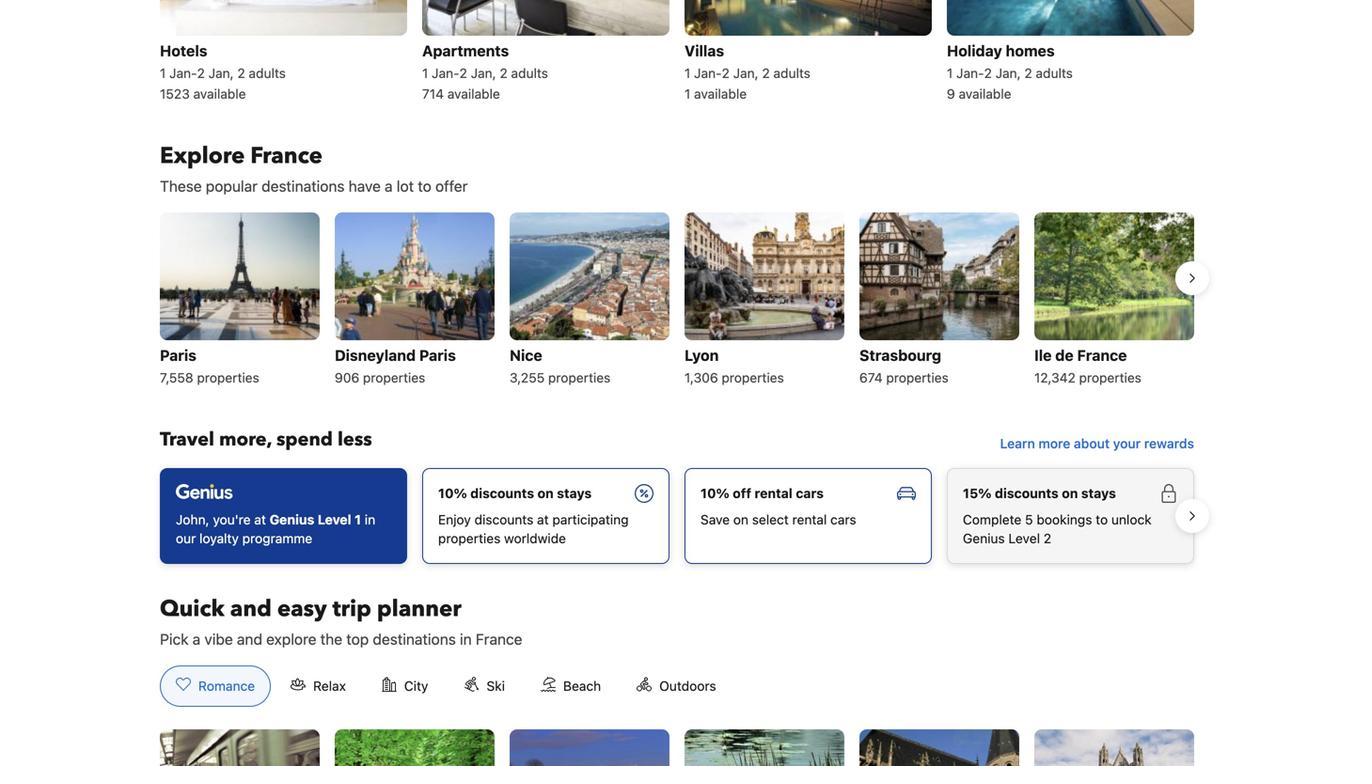 Task type: describe. For each thing, give the bounding box(es) containing it.
strasbourg 674 properties
[[860, 347, 949, 386]]

offer
[[436, 177, 468, 195]]

ski button
[[448, 666, 521, 707]]

1 inside region
[[355, 512, 361, 528]]

travel
[[160, 427, 214, 453]]

france inside ile de france 12,342 properties
[[1078, 347, 1127, 364]]

ski
[[487, 679, 505, 694]]

ile de france 12,342 properties
[[1035, 347, 1142, 386]]

enjoy discounts at participating properties worldwide
[[438, 512, 629, 546]]

properties inside strasbourg 674 properties
[[886, 370, 949, 386]]

region for explore france
[[145, 205, 1210, 397]]

bookings
[[1037, 512, 1092, 528]]

trip
[[333, 594, 371, 625]]

de
[[1056, 347, 1074, 364]]

properties inside lyon 1,306 properties
[[722, 370, 784, 386]]

7,558
[[160, 370, 193, 386]]

save on select rental cars
[[701, 512, 857, 528]]

discounts inside the enjoy discounts at participating properties worldwide
[[475, 512, 534, 528]]

adults inside holiday homes 1 jan-2 jan, 2 adults 9 available
[[1036, 65, 1073, 81]]

2 inside complete 5 bookings to unlock genius level 2
[[1044, 531, 1052, 546]]

rewards
[[1145, 436, 1195, 451]]

destinations inside explore france these popular destinations have a lot to offer
[[262, 177, 345, 195]]

1,306
[[685, 370, 718, 386]]

villas 1 jan-2 jan, 2 adults 1 available
[[685, 42, 811, 101]]

more
[[1039, 436, 1071, 451]]

on for bookings
[[1062, 486, 1078, 501]]

complete
[[963, 512, 1022, 528]]

jan, inside holiday homes 1 jan-2 jan, 2 adults 9 available
[[996, 65, 1021, 81]]

level inside complete 5 bookings to unlock genius level 2
[[1009, 531, 1040, 546]]

these
[[160, 177, 202, 195]]

disneyland paris 906 properties
[[335, 347, 456, 386]]

1523
[[160, 86, 190, 101]]

romance
[[198, 679, 255, 694]]

paris inside paris 7,558 properties
[[160, 347, 197, 364]]

15% discounts on stays
[[963, 486, 1116, 501]]

travel more, spend less
[[160, 427, 372, 453]]

12,342
[[1035, 370, 1076, 386]]

programme
[[242, 531, 312, 546]]

nice 3,255 properties
[[510, 347, 611, 386]]

explore
[[160, 141, 245, 172]]

properties inside paris 7,558 properties
[[197, 370, 259, 386]]

in inside in our loyalty programme
[[365, 512, 376, 528]]

ile
[[1035, 347, 1052, 364]]

destinations inside quick and easy trip planner pick a vibe and explore the top destinations in france
[[373, 631, 456, 648]]

learn
[[1000, 436, 1035, 451]]

quick and easy trip planner pick a vibe and explore the top destinations in france
[[160, 594, 523, 648]]

hotels
[[160, 42, 207, 60]]

jan, for hotels
[[208, 65, 234, 81]]

the
[[320, 631, 342, 648]]

to inside complete 5 bookings to unlock genius level 2
[[1096, 512, 1108, 528]]

outdoors
[[660, 679, 716, 694]]

10% discounts on stays
[[438, 486, 592, 501]]

in our loyalty programme
[[176, 512, 376, 546]]

1 vertical spatial rental
[[793, 512, 827, 528]]

about
[[1074, 436, 1110, 451]]

beach
[[563, 679, 601, 694]]

available for villas
[[694, 86, 747, 101]]

lyon 1,306 properties
[[685, 347, 784, 386]]

adults for apartments
[[511, 65, 548, 81]]

discounts for 5
[[995, 486, 1059, 501]]

pick
[[160, 631, 189, 648]]

learn more about your rewards
[[1000, 436, 1195, 451]]

more,
[[219, 427, 272, 453]]

learn more about your rewards link
[[993, 427, 1202, 461]]

properties inside disneyland paris 906 properties
[[363, 370, 425, 386]]

1 inside the hotels 1 jan-2 jan, 2 adults 1523 available
[[160, 65, 166, 81]]

jan, for apartments
[[471, 65, 496, 81]]

a for france
[[385, 177, 393, 195]]

properties inside ile de france 12,342 properties
[[1079, 370, 1142, 386]]

city
[[404, 679, 428, 694]]

enjoy
[[438, 512, 471, 528]]

10% for 10% discounts on stays
[[438, 486, 467, 501]]

0 vertical spatial cars
[[796, 486, 824, 501]]

complete 5 bookings to unlock genius level 2
[[963, 512, 1152, 546]]

planner
[[377, 594, 462, 625]]

tab list containing romance
[[145, 666, 747, 708]]

beach button
[[525, 666, 617, 707]]

3,255
[[510, 370, 545, 386]]

adults for villas
[[774, 65, 811, 81]]

villas
[[685, 42, 724, 60]]

paris inside disneyland paris 906 properties
[[419, 347, 456, 364]]

apartments 1 jan-2 jan, 2 adults 714 available
[[422, 42, 548, 101]]

nice
[[510, 347, 542, 364]]

popular
[[206, 177, 258, 195]]

john,
[[176, 512, 209, 528]]

stays for 10% discounts on stays
[[557, 486, 592, 501]]

at for discounts
[[537, 512, 549, 528]]

lyon
[[685, 347, 719, 364]]

participating
[[553, 512, 629, 528]]

hotels 1 jan-2 jan, 2 adults 1523 available
[[160, 42, 286, 101]]

strasbourg
[[860, 347, 942, 364]]

save
[[701, 512, 730, 528]]

apartments
[[422, 42, 509, 60]]

france inside explore france these popular destinations have a lot to offer
[[250, 141, 323, 172]]

10% off rental cars
[[701, 486, 824, 501]]

select
[[752, 512, 789, 528]]

5
[[1025, 512, 1033, 528]]

have
[[349, 177, 381, 195]]

less
[[338, 427, 372, 453]]

jan- for apartments
[[432, 65, 460, 81]]

jan- inside holiday homes 1 jan-2 jan, 2 adults 9 available
[[957, 65, 984, 81]]

relax button
[[275, 666, 362, 707]]



Task type: locate. For each thing, give the bounding box(es) containing it.
0 vertical spatial destinations
[[262, 177, 345, 195]]

paris
[[160, 347, 197, 364], [419, 347, 456, 364]]

0 horizontal spatial 10%
[[438, 486, 467, 501]]

2 adults from the left
[[511, 65, 548, 81]]

0 horizontal spatial stays
[[557, 486, 592, 501]]

2 vertical spatial france
[[476, 631, 523, 648]]

stays up participating
[[557, 486, 592, 501]]

1 horizontal spatial stays
[[1082, 486, 1116, 501]]

1 paris from the left
[[160, 347, 197, 364]]

a
[[385, 177, 393, 195], [193, 631, 201, 648]]

jan, inside villas 1 jan-2 jan, 2 adults 1 available
[[733, 65, 759, 81]]

adults for hotels
[[249, 65, 286, 81]]

to left the unlock
[[1096, 512, 1108, 528]]

jan,
[[208, 65, 234, 81], [471, 65, 496, 81], [733, 65, 759, 81], [996, 65, 1021, 81]]

15%
[[963, 486, 992, 501]]

cars up save on select rental cars
[[796, 486, 824, 501]]

1 vertical spatial to
[[1096, 512, 1108, 528]]

2 jan, from the left
[[471, 65, 496, 81]]

cars
[[796, 486, 824, 501], [831, 512, 857, 528]]

0 vertical spatial a
[[385, 177, 393, 195]]

quick
[[160, 594, 225, 625]]

paris 7,558 properties
[[160, 347, 259, 386]]

1 vertical spatial a
[[193, 631, 201, 648]]

jan- up the '1523'
[[169, 65, 197, 81]]

a inside explore france these popular destinations have a lot to offer
[[385, 177, 393, 195]]

discounts for discounts
[[471, 486, 534, 501]]

1 vertical spatial level
[[1009, 531, 1040, 546]]

genius
[[270, 512, 314, 528], [963, 531, 1005, 546]]

1 jan, from the left
[[208, 65, 234, 81]]

1 vertical spatial in
[[460, 631, 472, 648]]

france up popular
[[250, 141, 323, 172]]

available right the '1523'
[[193, 86, 246, 101]]

1 vertical spatial and
[[237, 631, 262, 648]]

properties
[[197, 370, 259, 386], [363, 370, 425, 386], [548, 370, 611, 386], [722, 370, 784, 386], [886, 370, 949, 386], [1079, 370, 1142, 386], [438, 531, 501, 546]]

1 jan- from the left
[[169, 65, 197, 81]]

jan- inside apartments 1 jan-2 jan, 2 adults 714 available
[[432, 65, 460, 81]]

1 available from the left
[[193, 86, 246, 101]]

region containing 10% discounts on stays
[[145, 461, 1210, 572]]

0 horizontal spatial cars
[[796, 486, 824, 501]]

1 region from the top
[[145, 205, 1210, 397]]

our
[[176, 531, 196, 546]]

holiday homes 1 jan-2 jan, 2 adults 9 available
[[947, 42, 1073, 101]]

2 at from the left
[[537, 512, 549, 528]]

available right 714
[[448, 86, 500, 101]]

a inside quick and easy trip planner pick a vibe and explore the top destinations in france
[[193, 631, 201, 648]]

and
[[230, 594, 272, 625], [237, 631, 262, 648]]

1 horizontal spatial genius
[[963, 531, 1005, 546]]

1 vertical spatial genius
[[963, 531, 1005, 546]]

4 jan, from the left
[[996, 65, 1021, 81]]

paris up 7,558
[[160, 347, 197, 364]]

2 paris from the left
[[419, 347, 456, 364]]

top
[[346, 631, 369, 648]]

blue genius logo image
[[176, 484, 233, 499], [176, 484, 233, 499]]

to right lot
[[418, 177, 432, 195]]

jan- inside villas 1 jan-2 jan, 2 adults 1 available
[[694, 65, 722, 81]]

jan, inside apartments 1 jan-2 jan, 2 adults 714 available
[[471, 65, 496, 81]]

tab list
[[145, 666, 747, 708]]

2 available from the left
[[448, 86, 500, 101]]

at for you're
[[254, 512, 266, 528]]

stays
[[557, 486, 592, 501], [1082, 486, 1116, 501]]

3 adults from the left
[[774, 65, 811, 81]]

at up worldwide
[[537, 512, 549, 528]]

available inside holiday homes 1 jan-2 jan, 2 adults 9 available
[[959, 86, 1012, 101]]

holiday
[[947, 42, 1002, 60]]

unlock
[[1112, 512, 1152, 528]]

10%
[[438, 486, 467, 501], [701, 486, 730, 501]]

available
[[193, 86, 246, 101], [448, 86, 500, 101], [694, 86, 747, 101], [959, 86, 1012, 101]]

jan- down villas
[[694, 65, 722, 81]]

level down 5
[[1009, 531, 1040, 546]]

4 adults from the left
[[1036, 65, 1073, 81]]

destinations
[[262, 177, 345, 195], [373, 631, 456, 648]]

stays for 15% discounts on stays
[[1082, 486, 1116, 501]]

1 horizontal spatial in
[[460, 631, 472, 648]]

worldwide
[[504, 531, 566, 546]]

in up ski button
[[460, 631, 472, 648]]

0 horizontal spatial to
[[418, 177, 432, 195]]

properties inside the enjoy discounts at participating properties worldwide
[[438, 531, 501, 546]]

adults inside apartments 1 jan-2 jan, 2 adults 714 available
[[511, 65, 548, 81]]

genius up programme
[[270, 512, 314, 528]]

adults inside the hotels 1 jan-2 jan, 2 adults 1523 available
[[249, 65, 286, 81]]

destinations down planner
[[373, 631, 456, 648]]

1 horizontal spatial level
[[1009, 531, 1040, 546]]

at up programme
[[254, 512, 266, 528]]

0 horizontal spatial destinations
[[262, 177, 345, 195]]

on for at
[[538, 486, 554, 501]]

level
[[318, 512, 351, 528], [1009, 531, 1040, 546]]

1 horizontal spatial 10%
[[701, 486, 730, 501]]

properties down disneyland
[[363, 370, 425, 386]]

in
[[365, 512, 376, 528], [460, 631, 472, 648]]

2 region from the top
[[145, 461, 1210, 572]]

0 vertical spatial in
[[365, 512, 376, 528]]

jan, for villas
[[733, 65, 759, 81]]

properties down strasbourg
[[886, 370, 949, 386]]

easy
[[277, 594, 327, 625]]

rental
[[755, 486, 793, 501], [793, 512, 827, 528]]

jan, inside the hotels 1 jan-2 jan, 2 adults 1523 available
[[208, 65, 234, 81]]

906
[[335, 370, 360, 386]]

2
[[197, 65, 205, 81], [237, 65, 245, 81], [460, 65, 467, 81], [500, 65, 508, 81], [722, 65, 730, 81], [762, 65, 770, 81], [984, 65, 992, 81], [1025, 65, 1033, 81], [1044, 531, 1052, 546]]

discounts
[[471, 486, 534, 501], [995, 486, 1059, 501], [475, 512, 534, 528]]

2 horizontal spatial on
[[1062, 486, 1078, 501]]

available right 9
[[959, 86, 1012, 101]]

1 stays from the left
[[557, 486, 592, 501]]

genius inside complete 5 bookings to unlock genius level 2
[[963, 531, 1005, 546]]

1 horizontal spatial to
[[1096, 512, 1108, 528]]

explore
[[266, 631, 316, 648]]

explore france these popular destinations have a lot to offer
[[160, 141, 468, 195]]

cars right select
[[831, 512, 857, 528]]

3 jan- from the left
[[694, 65, 722, 81]]

your
[[1113, 436, 1141, 451]]

9
[[947, 86, 955, 101]]

0 horizontal spatial france
[[250, 141, 323, 172]]

jan-
[[169, 65, 197, 81], [432, 65, 460, 81], [694, 65, 722, 81], [957, 65, 984, 81]]

2 stays from the left
[[1082, 486, 1116, 501]]

1 vertical spatial cars
[[831, 512, 857, 528]]

a for and
[[193, 631, 201, 648]]

and up vibe
[[230, 594, 272, 625]]

level down less
[[318, 512, 351, 528]]

region
[[145, 205, 1210, 397], [145, 461, 1210, 572]]

jan- for villas
[[694, 65, 722, 81]]

1 adults from the left
[[249, 65, 286, 81]]

france inside quick and easy trip planner pick a vibe and explore the top destinations in france
[[476, 631, 523, 648]]

discounts down 10% discounts on stays at the left of the page
[[475, 512, 534, 528]]

0 horizontal spatial on
[[538, 486, 554, 501]]

1 horizontal spatial on
[[734, 512, 749, 528]]

0 vertical spatial genius
[[270, 512, 314, 528]]

714
[[422, 86, 444, 101]]

1 at from the left
[[254, 512, 266, 528]]

properties down enjoy
[[438, 531, 501, 546]]

you're
[[213, 512, 251, 528]]

1 horizontal spatial paris
[[419, 347, 456, 364]]

properties right 3,255
[[548, 370, 611, 386]]

vibe
[[204, 631, 233, 648]]

1 vertical spatial region
[[145, 461, 1210, 572]]

jan- for hotels
[[169, 65, 197, 81]]

4 available from the left
[[959, 86, 1012, 101]]

a left vibe
[[193, 631, 201, 648]]

a left lot
[[385, 177, 393, 195]]

france
[[250, 141, 323, 172], [1078, 347, 1127, 364], [476, 631, 523, 648]]

region containing paris
[[145, 205, 1210, 397]]

0 horizontal spatial level
[[318, 512, 351, 528]]

2 10% from the left
[[701, 486, 730, 501]]

1 horizontal spatial at
[[537, 512, 549, 528]]

3 jan, from the left
[[733, 65, 759, 81]]

10% up save
[[701, 486, 730, 501]]

10% up enjoy
[[438, 486, 467, 501]]

in down less
[[365, 512, 376, 528]]

available inside the hotels 1 jan-2 jan, 2 adults 1523 available
[[193, 86, 246, 101]]

4 jan- from the left
[[957, 65, 984, 81]]

available for hotels
[[193, 86, 246, 101]]

available inside villas 1 jan-2 jan, 2 adults 1 available
[[694, 86, 747, 101]]

rental up select
[[755, 486, 793, 501]]

disneyland
[[335, 347, 416, 364]]

1 vertical spatial destinations
[[373, 631, 456, 648]]

destinations left the have
[[262, 177, 345, 195]]

adults
[[249, 65, 286, 81], [511, 65, 548, 81], [774, 65, 811, 81], [1036, 65, 1073, 81]]

properties right 7,558
[[197, 370, 259, 386]]

romance button
[[160, 666, 271, 707]]

1 inside apartments 1 jan-2 jan, 2 adults 714 available
[[422, 65, 428, 81]]

0 horizontal spatial paris
[[160, 347, 197, 364]]

france up ski on the bottom left
[[476, 631, 523, 648]]

city button
[[366, 666, 444, 707]]

1 horizontal spatial a
[[385, 177, 393, 195]]

available inside apartments 1 jan-2 jan, 2 adults 714 available
[[448, 86, 500, 101]]

at
[[254, 512, 266, 528], [537, 512, 549, 528]]

1 10% from the left
[[438, 486, 467, 501]]

in inside quick and easy trip planner pick a vibe and explore the top destinations in france
[[460, 631, 472, 648]]

1 horizontal spatial destinations
[[373, 631, 456, 648]]

0 vertical spatial to
[[418, 177, 432, 195]]

0 horizontal spatial a
[[193, 631, 201, 648]]

10% for 10% off rental cars
[[701, 486, 730, 501]]

0 vertical spatial rental
[[755, 486, 793, 501]]

properties right 1,306 in the right of the page
[[722, 370, 784, 386]]

discounts up the enjoy discounts at participating properties worldwide
[[471, 486, 534, 501]]

off
[[733, 486, 752, 501]]

relax
[[313, 679, 346, 694]]

1 inside holiday homes 1 jan-2 jan, 2 adults 9 available
[[947, 65, 953, 81]]

discounts up 5
[[995, 486, 1059, 501]]

0 vertical spatial region
[[145, 205, 1210, 397]]

1
[[160, 65, 166, 81], [422, 65, 428, 81], [685, 65, 691, 81], [947, 65, 953, 81], [685, 86, 691, 101], [355, 512, 361, 528]]

0 horizontal spatial in
[[365, 512, 376, 528]]

to
[[418, 177, 432, 195], [1096, 512, 1108, 528]]

john, you're at genius level 1
[[176, 512, 361, 528]]

loyalty
[[200, 531, 239, 546]]

properties right 12,342
[[1079, 370, 1142, 386]]

on up the enjoy discounts at participating properties worldwide
[[538, 486, 554, 501]]

on right save
[[734, 512, 749, 528]]

rental right select
[[793, 512, 827, 528]]

on up bookings
[[1062, 486, 1078, 501]]

genius down "complete"
[[963, 531, 1005, 546]]

france right de
[[1078, 347, 1127, 364]]

available down villas
[[694, 86, 747, 101]]

3 available from the left
[[694, 86, 747, 101]]

674
[[860, 370, 883, 386]]

0 horizontal spatial genius
[[270, 512, 314, 528]]

paris right disneyland
[[419, 347, 456, 364]]

lot
[[397, 177, 414, 195]]

jan- up 714
[[432, 65, 460, 81]]

stays up the unlock
[[1082, 486, 1116, 501]]

homes
[[1006, 42, 1055, 60]]

on
[[538, 486, 554, 501], [1062, 486, 1078, 501], [734, 512, 749, 528]]

0 vertical spatial and
[[230, 594, 272, 625]]

jan- inside the hotels 1 jan-2 jan, 2 adults 1523 available
[[169, 65, 197, 81]]

and right vibe
[[237, 631, 262, 648]]

available for apartments
[[448, 86, 500, 101]]

1 horizontal spatial france
[[476, 631, 523, 648]]

at inside the enjoy discounts at participating properties worldwide
[[537, 512, 549, 528]]

spend
[[276, 427, 333, 453]]

jan- down 'holiday' on the top right
[[957, 65, 984, 81]]

properties inside nice 3,255 properties
[[548, 370, 611, 386]]

0 horizontal spatial at
[[254, 512, 266, 528]]

adults inside villas 1 jan-2 jan, 2 adults 1 available
[[774, 65, 811, 81]]

0 vertical spatial france
[[250, 141, 323, 172]]

0 vertical spatial level
[[318, 512, 351, 528]]

1 horizontal spatial cars
[[831, 512, 857, 528]]

2 horizontal spatial france
[[1078, 347, 1127, 364]]

1 vertical spatial france
[[1078, 347, 1127, 364]]

region for travel more, spend less
[[145, 461, 1210, 572]]

outdoors button
[[621, 666, 732, 707]]

to inside explore france these popular destinations have a lot to offer
[[418, 177, 432, 195]]

2 jan- from the left
[[432, 65, 460, 81]]



Task type: vqa. For each thing, say whether or not it's contained in the screenshot.


